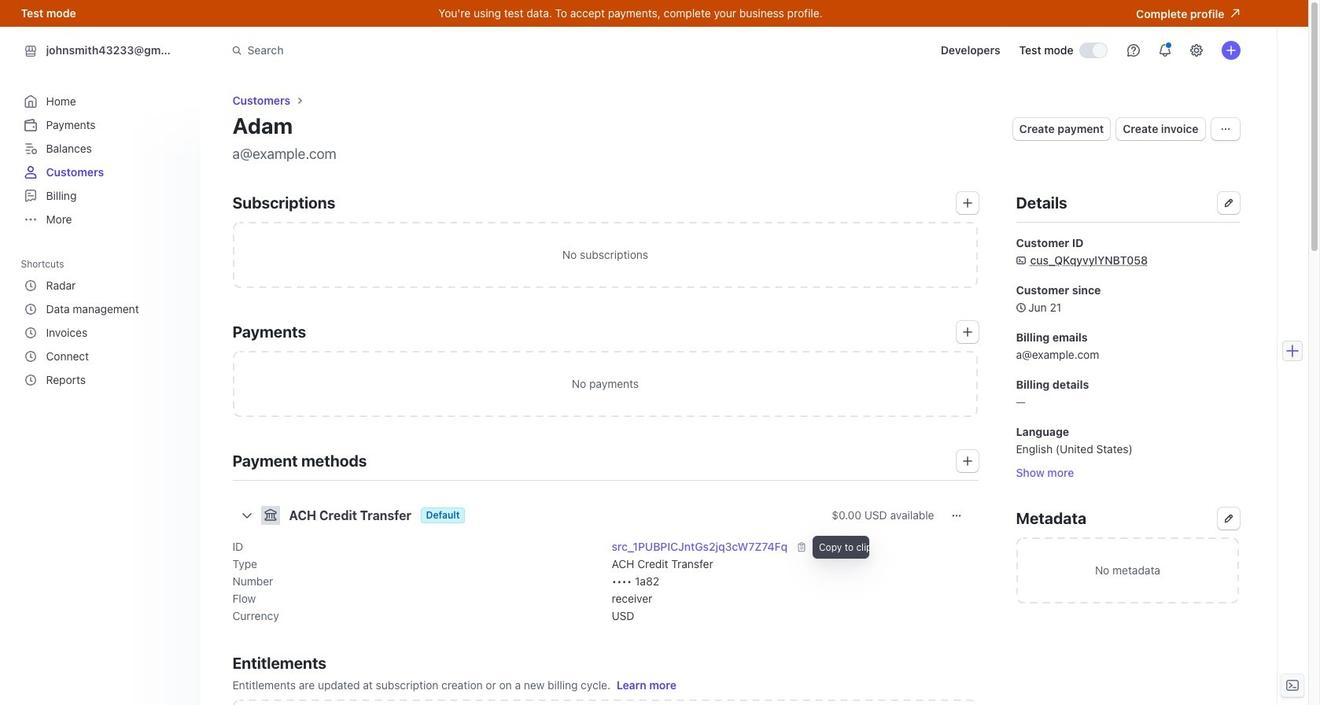 Task type: describe. For each thing, give the bounding box(es) containing it.
1 vertical spatial svg image
[[952, 511, 961, 520]]

settings image
[[1190, 44, 1203, 57]]



Task type: locate. For each thing, give the bounding box(es) containing it.
Search text field
[[222, 36, 666, 65]]

2 shortcuts element from the top
[[21, 274, 185, 392]]

0 vertical spatial svg image
[[1221, 124, 1230, 134]]

1 shortcuts element from the top
[[21, 253, 188, 392]]

core navigation links element
[[21, 90, 185, 231]]

help image
[[1127, 44, 1140, 57]]

manage shortcuts image
[[172, 259, 181, 268]]

notifications image
[[1159, 44, 1171, 57]]

Test mode checkbox
[[1080, 43, 1107, 57]]

1 horizontal spatial svg image
[[1221, 124, 1230, 134]]

shortcuts element
[[21, 253, 188, 392], [21, 274, 185, 392]]

svg image
[[1221, 124, 1230, 134], [952, 511, 961, 520]]

0 horizontal spatial svg image
[[952, 511, 961, 520]]

toolbar
[[1013, 118, 1205, 140]]

None search field
[[222, 36, 666, 65]]



Task type: vqa. For each thing, say whether or not it's contained in the screenshot.
THE in THE "BY SIGNING UP, YOU AGREE TO THE TERMS OF SERVICE & AUTHORIZE STRIPE TO DEDUCT FROM YOUR STRIPE BALANCE AFTER YOUR FREE TRIAL ENDS $10/MONTH PLUS ANY ADDITIONAL USAGE-BASED SUBSCRIPTION FEES"
no



